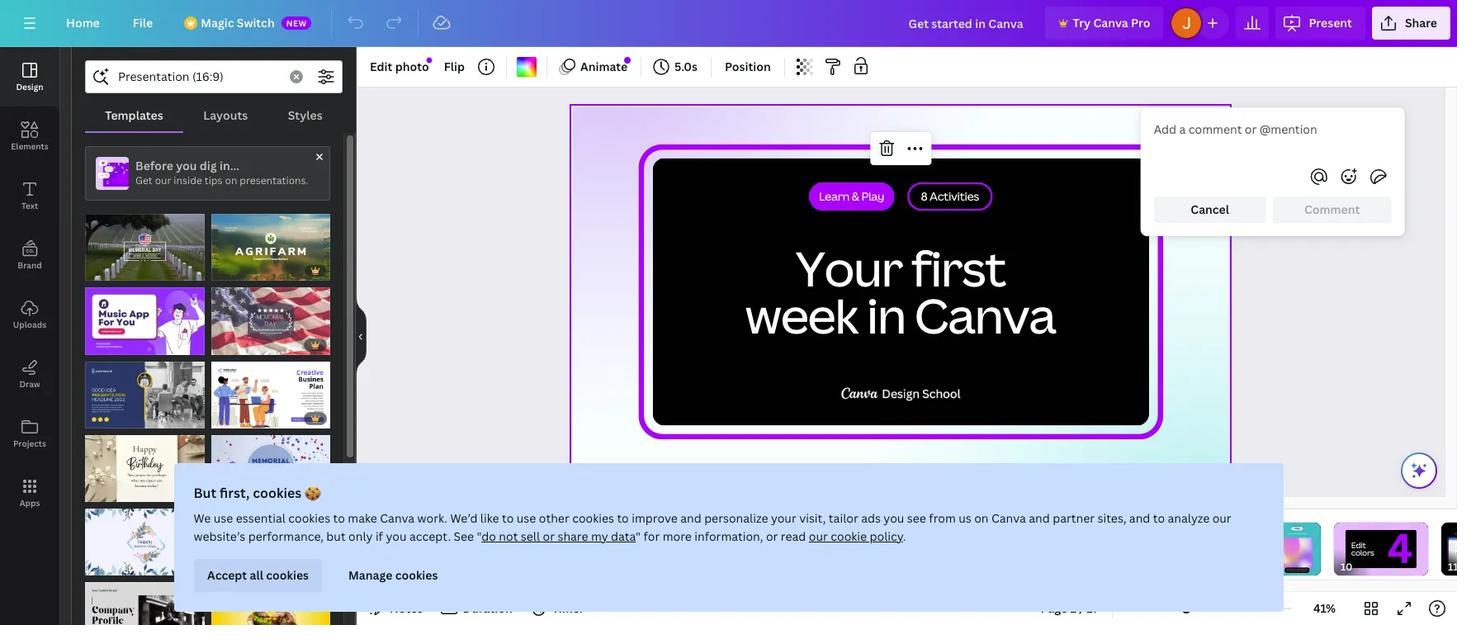 Task type: locate. For each thing, give the bounding box(es) containing it.
0 horizontal spatial new image
[[426, 57, 432, 63]]

1 inside "blue yellow good idea presentation (16:9)" group
[[93, 413, 98, 424]]

try inside button
[[1073, 15, 1091, 31]]

present
[[1309, 15, 1352, 31]]

3 inside 3 button
[[1174, 520, 1198, 575]]

you right 'if'
[[386, 528, 407, 544]]

personalize
[[704, 510, 768, 526]]

2 horizontal spatial you
[[884, 510, 904, 526]]

1 of 12 up blue minimalist memorial day presentation (16:9) group
[[219, 413, 251, 424]]

accept
[[207, 567, 247, 583]]

1 of 15 for purple pink gradient illustrated music app presentation 16:9 group
[[93, 339, 126, 351]]

first,
[[220, 484, 250, 502]]

0 vertical spatial you
[[176, 158, 197, 173]]

magic switch
[[201, 15, 275, 31]]

see
[[907, 510, 926, 526]]

to right like
[[502, 510, 514, 526]]

try inside "button"
[[1288, 533, 1290, 534]]

1
[[219, 265, 224, 277], [93, 339, 98, 351], [93, 413, 98, 424], [219, 413, 224, 424], [747, 520, 768, 575], [878, 531, 879, 535], [1070, 600, 1077, 616]]

get left 'inside'
[[135, 173, 153, 187]]

brand button
[[0, 225, 59, 285]]

0 horizontal spatial 15
[[115, 339, 126, 351]]

get left inspired
[[519, 549, 522, 552]]

12 for blue minimalist creative business plan presentation (16:9) group
[[241, 413, 251, 424]]

of for "blue yellow good idea presentation (16:9)" group
[[101, 413, 113, 424]]

1 horizontal spatial you
[[386, 528, 407, 544]]

design down from
[[929, 548, 952, 558]]

and right photos
[[543, 551, 546, 554]]

1 of 12 up happy birthday (presentation (16:9)) group
[[93, 413, 125, 424]]

cookies up my
[[572, 510, 614, 526]]

1 of 15
[[219, 265, 251, 277], [93, 339, 126, 351]]

share right with
[[554, 551, 559, 554]]

a right create on the bottom right of the page
[[882, 550, 883, 552]]

and up the do not sell or share my data " for more information, or read our cookie policy .
[[681, 510, 702, 526]]

" right see
[[477, 528, 482, 544]]

essential
[[236, 510, 286, 526]]

apps button
[[0, 463, 59, 523]]

not
[[499, 528, 518, 544]]

2 horizontal spatial edit
[[1351, 540, 1366, 550]]

share inside collaborate, share and publish
[[554, 551, 559, 554]]

12 up blue minimalist memorial day presentation (16:9) group
[[241, 413, 251, 424]]

3 right sites,
[[1174, 520, 1198, 575]]

duration button
[[436, 595, 519, 622]]

of up blue minimalist memorial day presentation (16:9) group
[[226, 413, 239, 424]]

draw
[[19, 378, 40, 390]]

1 right homepage
[[747, 520, 768, 575]]

yellow modern burger (presentation (16:9)) image
[[211, 582, 330, 625]]

flip button
[[437, 54, 471, 80]]

1 horizontal spatial our
[[809, 528, 828, 544]]

2 12 from the left
[[241, 413, 251, 424]]

1 horizontal spatial use
[[517, 510, 536, 526]]

like
[[480, 510, 499, 526]]

1 use from the left
[[214, 510, 233, 526]]

1 " from the left
[[477, 528, 482, 544]]

1 horizontal spatial "
[[636, 528, 641, 544]]

try canva pro
[[1073, 15, 1151, 31]]

0 horizontal spatial 1 of 15
[[93, 339, 126, 351]]

new image left 5.0s button
[[624, 57, 631, 64]]

1 vertical spatial try
[[1288, 533, 1290, 534]]

12 inside blue minimalist creative business plan presentation (16:9) group
[[241, 413, 251, 424]]

12 inside "blue yellow good idea presentation (16:9)" group
[[115, 413, 125, 424]]

sell
[[521, 528, 540, 544]]

15
[[241, 265, 251, 277], [115, 339, 126, 351]]

new image left the flip
[[426, 57, 432, 63]]

first
[[911, 235, 1005, 300]]

0 horizontal spatial your
[[771, 510, 797, 526]]

new image
[[624, 57, 631, 64], [426, 57, 432, 63]]

side panel tab list
[[0, 47, 59, 523]]

1 of 15 up red minimalist memorial day (presentation (16:9)) group
[[219, 265, 251, 277]]

edit left photo
[[370, 59, 393, 74]]

share button
[[1372, 7, 1451, 40]]

0 horizontal spatial edit
[[370, 59, 393, 74]]

pro
[[1131, 15, 1151, 31]]

of inside purple pink gradient illustrated music app presentation 16:9 group
[[101, 339, 113, 351]]

draw button
[[0, 344, 59, 404]]

manage
[[348, 567, 392, 583]]

cancel
[[1191, 201, 1230, 217]]

2 1 of 12 from the left
[[219, 413, 251, 424]]

" left for
[[636, 528, 641, 544]]

blue minimalist memorial day presentation (16:9) group
[[211, 425, 330, 502]]

to up but
[[333, 510, 345, 526]]

your
[[795, 235, 902, 300]]

0 vertical spatial on
[[225, 173, 237, 187]]

1 inside purple pink gradient illustrated music app presentation 16:9 group
[[93, 339, 98, 351]]

2 horizontal spatial our
[[1213, 510, 1232, 526]]

file
[[133, 15, 153, 31]]

templates
[[105, 107, 163, 123]]

elements
[[11, 140, 48, 152]]

your right find
[[879, 537, 883, 539]]

try left pro
[[1073, 15, 1091, 31]]

cookies right all
[[266, 567, 308, 583]]

notes
[[390, 600, 423, 616]]

duration
[[463, 600, 512, 616]]

accept.
[[409, 528, 451, 544]]

1 horizontal spatial or
[[766, 528, 778, 544]]

1 vertical spatial on
[[974, 510, 989, 526]]

2 up create on the bottom right of the page
[[878, 544, 880, 549]]

blue minimalist creative business plan presentation (16:9) group
[[211, 351, 330, 428]]

use up 'sell'
[[517, 510, 536, 526]]

on right us
[[974, 510, 989, 526]]

1 of 12 inside "blue yellow good idea presentation (16:9)" group
[[93, 413, 125, 424]]

1 horizontal spatial new image
[[624, 57, 631, 64]]

0 horizontal spatial try
[[1073, 15, 1091, 31]]

0 vertical spatial our
[[155, 173, 171, 187]]

3 down our cookie policy link
[[827, 554, 829, 558]]

timer button
[[526, 595, 591, 622]]

you up policy
[[884, 510, 904, 526]]

our
[[155, 173, 171, 187], [1213, 510, 1232, 526], [809, 528, 828, 544]]

1 vertical spatial 1 of 15
[[93, 339, 126, 351]]

0 vertical spatial 1 of 15
[[219, 265, 251, 277]]

canva inside button
[[1094, 15, 1128, 31]]

cookies up notes
[[395, 567, 438, 583]]

0 horizontal spatial 12
[[115, 413, 125, 424]]

information,
[[695, 528, 763, 544]]

0 horizontal spatial design
[[873, 552, 879, 555]]

0 vertical spatial share
[[558, 528, 588, 544]]

and right adding
[[1295, 533, 1297, 534]]

1 vertical spatial 15
[[115, 339, 126, 351]]

edit inside edit colors
[[1351, 540, 1366, 550]]

1 up "blue yellow good idea presentation (16:9)" group
[[93, 339, 98, 351]]

other
[[539, 510, 569, 526]]

publish
[[555, 553, 561, 556]]

your up 'read'
[[771, 510, 797, 526]]

cookies inside button
[[395, 567, 438, 583]]

1 horizontal spatial 1 of 12
[[219, 413, 251, 424]]

try
[[1073, 15, 1091, 31], [1288, 533, 1290, 534]]

of inside "blue yellow good idea presentation (16:9)" group
[[101, 413, 113, 424]]

here down projects
[[880, 552, 884, 555]]

edit photo
[[370, 59, 429, 74]]

red minimalist memorial day (presentation (16:9)) group
[[211, 278, 330, 355]]

inside
[[174, 173, 202, 187]]

our left 'inside'
[[155, 173, 171, 187]]

4
[[1388, 520, 1413, 575]]

see
[[454, 528, 474, 544]]

0 vertical spatial your
[[771, 510, 797, 526]]

how
[[1455, 533, 1457, 534]]

try adding and editing graphics button
[[1227, 523, 1321, 575]]

41% button
[[1298, 595, 1352, 622]]

2 new image from the left
[[426, 57, 432, 63]]

on inside we use essential cookies to make canva work. we'd like to use other cookies to improve and personalize your visit, tailor ads you see from us on canva and partner sites, and to analyze our website's performance, but only if you accept. see "
[[974, 510, 989, 526]]

15 up "blue yellow good idea presentation (16:9)" group
[[115, 339, 126, 351]]

12 up happy birthday (presentation (16:9)) group
[[115, 413, 125, 424]]

white minimalist memorial day (presentation (16:9)) image
[[85, 214, 204, 281]]

1 vertical spatial share
[[554, 551, 559, 554]]

design down projects
[[873, 552, 879, 555]]

in...
[[220, 158, 240, 173]]

1 new image from the left
[[624, 57, 631, 64]]

0 horizontal spatial a
[[882, 550, 883, 552]]

do not sell or share my data " for more information, or read our cookie policy .
[[482, 528, 906, 544]]

1 of 15 inside green yellow modern farming presentation 16:9 group
[[219, 265, 251, 277]]

2 horizontal spatial 2
[[960, 520, 983, 575]]

15 up red minimalist memorial day (presentation (16:9)) group
[[241, 265, 251, 277]]

1 horizontal spatial your
[[879, 537, 883, 539]]

1 1 of 12 from the left
[[93, 413, 125, 424]]

design inside find your projects here create a design here
[[873, 552, 879, 555]]

to left analyze
[[1153, 510, 1165, 526]]

a
[[923, 548, 927, 558], [882, 550, 883, 552]]

collaborate,
[[553, 549, 563, 552]]

on right tips
[[225, 173, 237, 187]]

2 down tailor
[[854, 534, 856, 538]]

1 vertical spatial our
[[1213, 510, 1232, 526]]

try left adding
[[1288, 533, 1290, 534]]

1 horizontal spatial a
[[923, 548, 927, 558]]

1 up happy birthday (presentation (16:9)) group
[[93, 413, 98, 424]]

of up "blue yellow good idea presentation (16:9)" group
[[101, 339, 113, 351]]

if
[[376, 528, 383, 544]]

0 horizontal spatial 2
[[854, 534, 856, 538]]

15 for purple pink gradient illustrated music app presentation 16:9 group
[[115, 339, 126, 351]]

1 horizontal spatial 12
[[241, 413, 251, 424]]

new image inside edit photo "popup button"
[[426, 57, 432, 63]]

0 vertical spatial try
[[1073, 15, 1091, 31]]

yellow modern burger (presentation (16:9)) group
[[211, 582, 330, 625]]

of inside green yellow modern farming presentation 16:9 group
[[226, 265, 239, 277]]

get inside before you dig in... get our inside tips on presentations.
[[135, 173, 153, 187]]

analyze
[[1168, 510, 1210, 526]]

2 vertical spatial you
[[386, 528, 407, 544]]

or up with
[[543, 528, 555, 544]]

you left the dig
[[176, 158, 197, 173]]

0 horizontal spatial "
[[477, 528, 482, 544]]

of up happy birthday (presentation (16:9)) group
[[101, 413, 113, 424]]

1 horizontal spatial get
[[519, 549, 522, 552]]

1 of 12 inside blue minimalist creative business plan presentation (16:9) group
[[219, 413, 251, 424]]

create
[[875, 550, 881, 552]]

1 vertical spatial your
[[879, 537, 883, 539]]

1 vertical spatial here
[[880, 552, 884, 555]]

work
[[537, 549, 541, 552]]

2 right "edit a design"
[[960, 520, 983, 575]]

1 of 15 inside purple pink gradient illustrated music app presentation 16:9 group
[[93, 339, 126, 351]]

performance,
[[248, 528, 324, 544]]

1 12 from the left
[[115, 413, 125, 424]]

15 inside purple pink gradient illustrated music app presentation 16:9 group
[[115, 339, 126, 351]]

0 vertical spatial 15
[[241, 265, 251, 277]]

1 up blue minimalist memorial day presentation (16:9) group
[[219, 413, 224, 424]]

and right sites,
[[1129, 510, 1150, 526]]

page 1 image
[[370, 523, 464, 575]]

5.0s
[[675, 59, 698, 74]]

of up red minimalist memorial day (presentation (16:9)) group
[[226, 265, 239, 277]]

of inside blue minimalist creative business plan presentation (16:9) group
[[226, 413, 239, 424]]

0 horizontal spatial you
[[176, 158, 197, 173]]

15 inside green yellow modern farming presentation 16:9 group
[[241, 265, 251, 277]]

1 left / in the right bottom of the page
[[1070, 600, 1077, 616]]

1 of 15 for green yellow modern farming presentation 16:9 group
[[219, 265, 251, 277]]

Page title text field
[[389, 559, 395, 575]]

41%
[[1314, 600, 1336, 616]]

share up the "collaborate,"
[[558, 528, 588, 544]]

blue yellow good idea presentation (16:9) group
[[85, 351, 204, 428]]

2 vertical spatial our
[[809, 528, 828, 544]]

1 inside page 1 / 27 button
[[1070, 600, 1077, 616]]

edit right .
[[923, 540, 937, 550]]

new image inside "animate" popup button
[[624, 57, 631, 64]]

or left 'read'
[[766, 528, 778, 544]]

1 horizontal spatial 1 of 15
[[219, 265, 251, 277]]

and inside 'work with photos and videos'
[[543, 551, 546, 554]]

0 horizontal spatial on
[[225, 173, 237, 187]]

"
[[477, 528, 482, 544], [636, 528, 641, 544]]

use up website's
[[214, 510, 233, 526]]

new
[[286, 17, 307, 29]]

edit inside "edit a design"
[[923, 540, 937, 550]]

our right analyze
[[1213, 510, 1232, 526]]

1 of 15 up "blue yellow good idea presentation (16:9)" group
[[93, 339, 126, 351]]

0 horizontal spatial or
[[543, 528, 555, 544]]

of for blue minimalist creative business plan presentation (16:9) group
[[226, 413, 239, 424]]

2 or from the left
[[766, 528, 778, 544]]

in
[[867, 283, 905, 348]]

here right projects
[[881, 539, 885, 542]]

get inspired
[[519, 549, 529, 552]]

0 horizontal spatial get
[[135, 173, 153, 187]]

share
[[558, 528, 588, 544], [554, 551, 559, 554]]

1 horizontal spatial 15
[[241, 265, 251, 277]]

1 up find
[[878, 531, 879, 535]]

a down see
[[923, 548, 927, 558]]

edit left 4
[[1351, 540, 1366, 550]]

0 horizontal spatial our
[[155, 173, 171, 187]]

a inside find your projects here create a design here
[[882, 550, 883, 552]]

1 of 12 for "blue yellow good idea presentation (16:9)" group
[[93, 413, 125, 424]]

your inside we use essential cookies to make canva work. we'd like to use other cookies to improve and personalize your visit, tailor ads you see from us on canva and partner sites, and to analyze our website's performance, but only if you accept. see "
[[771, 510, 797, 526]]

cookies down 🍪
[[288, 510, 330, 526]]

file button
[[120, 7, 166, 40]]

here
[[881, 539, 885, 542], [880, 552, 884, 555]]

1 up red minimalist memorial day (presentation (16:9)) group
[[219, 265, 224, 277]]

new image for animate
[[624, 57, 631, 64]]

1 horizontal spatial on
[[974, 510, 989, 526]]

text
[[21, 200, 38, 211]]

1 horizontal spatial edit
[[923, 540, 937, 550]]

presentations.
[[240, 173, 308, 187]]

edit photo button
[[363, 54, 436, 80]]

0 horizontal spatial 1 of 12
[[93, 413, 125, 424]]

1 horizontal spatial 3
[[1174, 520, 1198, 575]]

happy mother's day  (presentation (16:9)) image
[[85, 509, 204, 576]]

0 horizontal spatial 3
[[827, 554, 829, 558]]

edit for 2
[[923, 540, 937, 550]]

design
[[929, 548, 952, 558], [873, 552, 879, 555]]

sites,
[[1098, 510, 1127, 526]]

our down visit,
[[809, 528, 828, 544]]

0 vertical spatial get
[[135, 173, 153, 187]]

uploads
[[13, 319, 46, 330]]

0 horizontal spatial use
[[214, 510, 233, 526]]

more
[[663, 528, 692, 544]]

1 horizontal spatial try
[[1288, 533, 1290, 534]]

to up data
[[617, 510, 629, 526]]

1 horizontal spatial design
[[929, 548, 952, 558]]

and down do not sell or share my data link
[[559, 551, 562, 554]]



Task type: vqa. For each thing, say whether or not it's contained in the screenshot.
ON
yes



Task type: describe. For each thing, give the bounding box(es) containing it.
and inside collaborate, share and publish
[[559, 551, 562, 554]]

policy
[[870, 528, 903, 544]]

3 to from the left
[[617, 510, 629, 526]]

do
[[482, 528, 496, 544]]

adding
[[1290, 533, 1294, 534]]

notes button
[[363, 595, 430, 622]]

read
[[781, 528, 806, 544]]

0 vertical spatial here
[[881, 539, 885, 542]]

but first, cookies 🍪 dialog
[[174, 463, 1284, 612]]

on inside before you dig in... get our inside tips on presentations.
[[225, 173, 237, 187]]

canva assistant image
[[1409, 461, 1429, 481]]

/
[[1079, 600, 1084, 616]]

accept all cookies
[[207, 567, 308, 583]]

purple pink gradient illustrated music app presentation 16:9 group
[[85, 278, 204, 355]]

try canva pro button
[[1045, 7, 1164, 40]]

and left 'partner'
[[1029, 510, 1050, 526]]

1 vertical spatial you
[[884, 510, 904, 526]]

timer
[[552, 600, 584, 616]]

4 to from the left
[[1153, 510, 1165, 526]]

all
[[249, 567, 263, 583]]

main menu bar
[[0, 0, 1457, 47]]

play
[[648, 527, 661, 536]]

improve
[[632, 510, 678, 526]]

cookies inside button
[[266, 567, 308, 583]]

1 vertical spatial get
[[519, 549, 522, 552]]

with
[[542, 549, 545, 552]]

brand
[[18, 259, 42, 271]]

1 inside green yellow modern farming presentation 16:9 group
[[219, 265, 224, 277]]

we
[[194, 510, 211, 526]]

1 to from the left
[[333, 510, 345, 526]]

🍪
[[305, 484, 321, 502]]

animate
[[580, 59, 628, 74]]

hide image
[[356, 296, 367, 376]]

animate button
[[554, 54, 634, 80]]

only
[[348, 528, 373, 544]]

Use 5+ words to describe... search field
[[118, 61, 280, 92]]

1 inside blue minimalist creative business plan presentation (16:9) group
[[219, 413, 224, 424]]

2 to from the left
[[502, 510, 514, 526]]

tailor
[[829, 510, 858, 526]]

the
[[709, 541, 720, 550]]

before
[[135, 158, 173, 173]]

dig
[[200, 158, 217, 173]]

.
[[903, 528, 906, 544]]

blue minimalist memorial day presentation (16:9) image
[[211, 435, 330, 502]]

your inside find your projects here create a design here
[[879, 537, 883, 539]]

design button
[[0, 47, 59, 107]]

colors
[[1351, 548, 1374, 558]]

styles
[[288, 107, 323, 123]]

try for try adding and editing graphics
[[1288, 533, 1290, 534]]

and inside "button"
[[1295, 533, 1297, 534]]

data
[[611, 528, 636, 544]]

page
[[1041, 600, 1068, 616]]

for
[[644, 528, 660, 544]]

partner
[[1053, 510, 1095, 526]]

position
[[725, 59, 771, 74]]

templates button
[[85, 100, 183, 131]]

find your projects here create a design here
[[873, 537, 885, 555]]

week
[[745, 283, 858, 348]]

happy birthday (presentation (16:9)) image
[[85, 435, 204, 502]]

switch
[[237, 15, 275, 31]]

share
[[1405, 15, 1437, 31]]

our inside we use essential cookies to make canva work. we'd like to use other cookies to improve and personalize your visit, tailor ads you see from us on canva and partner sites, and to analyze our website's performance, but only if you accept. see "
[[1213, 510, 1232, 526]]

photo
[[395, 59, 429, 74]]

try for try canva pro
[[1073, 15, 1091, 31]]

edit inside "popup button"
[[370, 59, 393, 74]]

home link
[[53, 7, 113, 40]]

white minimalist memorial day (presentation (16:9)) group
[[85, 204, 204, 281]]

editing
[[1297, 533, 1302, 534]]

but first, cookies 🍪
[[194, 484, 321, 502]]

elements button
[[0, 107, 59, 166]]

try adding and editing graphics
[[1288, 533, 1307, 534]]

2 " from the left
[[636, 528, 641, 544]]

styles button
[[268, 100, 343, 131]]

a inside "edit a design"
[[923, 548, 927, 558]]

cookies up the essential
[[253, 484, 302, 502]]

our inside before you dig in... get our inside tips on presentations.
[[155, 173, 171, 187]]

edit a design
[[923, 540, 952, 558]]

new image for edit photo
[[426, 57, 432, 63]]

magic
[[201, 15, 234, 31]]

15 for green yellow modern farming presentation 16:9 group
[[241, 265, 251, 277]]

collaborate, share and publish
[[553, 549, 563, 556]]

edit for 4
[[1351, 540, 1366, 550]]

of for purple pink gradient illustrated music app presentation 16:9 group
[[101, 339, 113, 351]]

no color image
[[517, 57, 537, 77]]

design
[[16, 81, 43, 92]]

layouts button
[[183, 100, 268, 131]]

work with photos and videos
[[536, 549, 546, 556]]

page 1 / 27
[[1041, 600, 1099, 616]]

from
[[929, 510, 956, 526]]

of for green yellow modern farming presentation 16:9 group
[[226, 265, 239, 277]]

projects button
[[0, 404, 59, 463]]

do not sell or share my data link
[[482, 528, 636, 544]]

design inside "edit a design"
[[929, 548, 952, 558]]

share inside but first, cookies 🍪 dialog
[[558, 528, 588, 544]]

2 use from the left
[[517, 510, 536, 526]]

happy mother's day  (presentation (16:9)) group
[[85, 509, 204, 576]]

website's
[[194, 528, 245, 544]]

work.
[[417, 510, 448, 526]]

monochrome professional fashion company profile presentation 16:9 group
[[85, 582, 204, 625]]

1 horizontal spatial 2
[[878, 544, 880, 549]]

Comment draft. Add a comment or @mention. text field
[[1154, 121, 1392, 157]]

inspired
[[522, 549, 529, 552]]

monochrome minimalist elegant magazine photography portfolio presentation 16:9 group
[[211, 509, 330, 576]]

my
[[591, 528, 608, 544]]

ads
[[861, 510, 881, 526]]

happy birthday (presentation (16:9)) group
[[85, 425, 204, 502]]

you inside before you dig in... get our inside tips on presentations.
[[176, 158, 197, 173]]

edit colors
[[1351, 540, 1374, 558]]

videos
[[538, 553, 544, 556]]

page 1 / 27 button
[[1034, 595, 1106, 622]]

1 or from the left
[[543, 528, 555, 544]]

comment button
[[1273, 197, 1392, 223]]

we'd
[[450, 510, 478, 526]]

home
[[66, 15, 100, 31]]

projects
[[13, 438, 46, 449]]

cancel button
[[1154, 197, 1267, 223]]

3 button
[[1120, 510, 1308, 585]]

12 for "blue yellow good idea presentation (16:9)" group
[[115, 413, 125, 424]]

red minimalist memorial day (presentation (16:9)) image
[[211, 288, 330, 355]]

make
[[348, 510, 377, 526]]

present button
[[1276, 7, 1366, 40]]

tips
[[205, 173, 223, 187]]

1 of 12 for blue minimalist creative business plan presentation (16:9) group
[[219, 413, 251, 424]]

green yellow modern farming presentation 16:9 group
[[211, 204, 330, 281]]

Design title text field
[[896, 7, 1038, 40]]

" inside we use essential cookies to make canva work. we'd like to use other cookies to improve and personalize your visit, tailor ads you see from us on canva and partner sites, and to analyze our website's performance, but only if you accept. see "
[[477, 528, 482, 544]]



